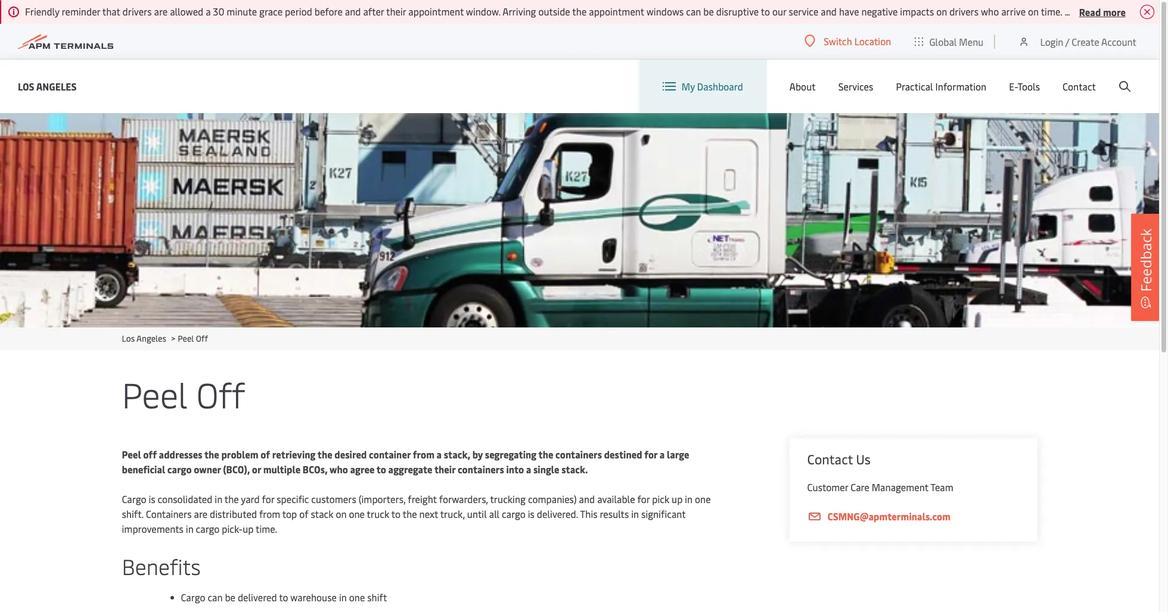 Task type: vqa. For each thing, say whether or not it's contained in the screenshot.
PLEASE BE ADVISED THAT APM TERMINALS MOBILE IS NO LONGER OFFERING WEEKEND TRUCK GATE OPENING. IF YOU ARE IN NEED OF A WEEKEND GATE GOING FORWARD, PLEASE EMAIL MOBCS@APMTERMINALS.COM TO OBTAIN A QUOTE. TO RECEIVE FUTURE ALERTS VIA EMAIL OR SMS, PLEASE SUBSCRIBE TO TERMINAL ALERTS . at the top of page
no



Task type: locate. For each thing, give the bounding box(es) containing it.
from up aggregate
[[413, 448, 435, 461]]

angeles for los angeles > peel off
[[137, 333, 166, 345]]

0 vertical spatial los
[[18, 80, 34, 93]]

that
[[102, 5, 120, 18], [1097, 5, 1115, 18]]

that right the reminder
[[102, 5, 120, 18]]

available
[[598, 493, 635, 506]]

0 horizontal spatial from
[[259, 508, 280, 521]]

is up containers
[[149, 493, 155, 506]]

a right into at left bottom
[[526, 463, 531, 476]]

peel left the off
[[122, 448, 141, 461]]

one
[[695, 493, 711, 506], [349, 508, 365, 521], [349, 591, 365, 605]]

outsid
[[1144, 5, 1169, 18]]

shift
[[367, 591, 387, 605]]

0 vertical spatial off
[[196, 333, 208, 345]]

0 vertical spatial cargo
[[122, 493, 146, 506]]

1 horizontal spatial drivers
[[950, 5, 979, 18]]

from left top
[[259, 508, 280, 521]]

2 arrive from the left
[[1117, 5, 1142, 18]]

1 vertical spatial who
[[330, 463, 348, 476]]

forwarders,
[[439, 493, 488, 506]]

0 horizontal spatial cargo
[[122, 493, 146, 506]]

for
[[645, 448, 658, 461], [262, 493, 274, 506], [638, 493, 650, 506]]

up right pick
[[672, 493, 683, 506]]

1 vertical spatial of
[[299, 508, 309, 521]]

(importers,
[[359, 493, 406, 506]]

to down container
[[377, 463, 386, 476]]

0 horizontal spatial on
[[336, 508, 347, 521]]

their down stack,
[[435, 463, 456, 476]]

all
[[489, 508, 500, 521]]

agree
[[350, 463, 375, 476]]

their
[[386, 5, 406, 18], [435, 463, 456, 476]]

benefits
[[122, 552, 201, 581]]

from inside peel off addresses the problem of retrieving the desired container from a stack, by segregating the containers destined for a large beneficial cargo owner (bco), or multiple bcos, who agree to aggregate their containers into a single stack.
[[413, 448, 435, 461]]

2 drivers from the left
[[950, 5, 979, 18]]

los inside los angeles link
[[18, 80, 34, 93]]

0 horizontal spatial contact
[[808, 451, 853, 469]]

be left disruptive
[[704, 5, 714, 18]]

0 vertical spatial los angeles link
[[18, 79, 77, 94]]

cargo left the pick-
[[196, 523, 220, 536]]

angeles for los angeles
[[36, 80, 77, 93]]

0 vertical spatial angeles
[[36, 80, 77, 93]]

1 vertical spatial from
[[259, 508, 280, 521]]

login / create account
[[1041, 35, 1137, 48]]

containers up stack.
[[556, 448, 602, 461]]

0 horizontal spatial drivers
[[123, 5, 152, 18]]

can left delivered
[[208, 591, 223, 605]]

cargo down addresses
[[167, 463, 192, 476]]

friendly
[[25, 5, 59, 18]]

1 horizontal spatial los
[[122, 333, 135, 345]]

to inside cargo is consolidated in the yard for specific customers (importers, freight forwarders, trucking companies) and available for pick up in one shift. containers are distributed from top of stack on one truck to the next truck, until all cargo is delivered. this results in significant improvements in cargo pick-up time.
[[392, 508, 401, 521]]

who up "menu"
[[981, 5, 999, 18]]

and inside cargo is consolidated in the yard for specific customers (importers, freight forwarders, trucking companies) and available for pick up in one shift. containers are distributed from top of stack on one truck to the next truck, until all cargo is delivered. this results in significant improvements in cargo pick-up time.
[[579, 493, 595, 506]]

window.
[[466, 5, 501, 18]]

1 horizontal spatial on
[[937, 5, 948, 18]]

large
[[667, 448, 690, 461]]

1 vertical spatial los angeles link
[[122, 333, 166, 345]]

time. inside cargo is consolidated in the yard for specific customers (importers, freight forwarders, trucking companies) and available for pick up in one shift. containers are distributed from top of stack on one truck to the next truck, until all cargo is delivered. this results in significant improvements in cargo pick-up time.
[[256, 523, 277, 536]]

on left drivers
[[1029, 5, 1039, 18]]

0 horizontal spatial time.
[[256, 523, 277, 536]]

0 horizontal spatial up
[[243, 523, 254, 536]]

1 vertical spatial is
[[528, 508, 535, 521]]

0 horizontal spatial cargo
[[167, 463, 192, 476]]

impacts
[[901, 5, 934, 18]]

1 horizontal spatial are
[[194, 508, 208, 521]]

1 horizontal spatial and
[[579, 493, 595, 506]]

cargo down benefits
[[181, 591, 205, 605]]

their right after
[[386, 5, 406, 18]]

0 vertical spatial contact
[[1063, 80, 1096, 93]]

peel right >
[[178, 333, 194, 345]]

of inside peel off addresses the problem of retrieving the desired container from a stack, by segregating the containers destined for a large beneficial cargo owner (bco), or multiple bcos, who agree to aggregate their containers into a single stack.
[[261, 448, 270, 461]]

0 horizontal spatial containers
[[458, 463, 504, 476]]

and left after
[[345, 5, 361, 18]]

appointment left the windows
[[589, 5, 645, 18]]

1 vertical spatial peel
[[122, 371, 188, 418]]

is
[[149, 493, 155, 506], [528, 508, 535, 521]]

1 horizontal spatial cargo
[[181, 591, 205, 605]]

0 horizontal spatial of
[[261, 448, 270, 461]]

who down desired
[[330, 463, 348, 476]]

period
[[285, 5, 312, 18]]

to right truck
[[392, 508, 401, 521]]

contact us
[[808, 451, 871, 469]]

1 vertical spatial can
[[208, 591, 223, 605]]

0 horizontal spatial angeles
[[36, 80, 77, 93]]

1 horizontal spatial of
[[299, 508, 309, 521]]

or
[[252, 463, 261, 476]]

off
[[196, 333, 208, 345], [196, 371, 245, 418]]

la orange image
[[0, 113, 1160, 328]]

about
[[790, 80, 816, 93]]

up
[[672, 493, 683, 506], [243, 523, 254, 536]]

0 vertical spatial cargo
[[167, 463, 192, 476]]

1 vertical spatial are
[[194, 508, 208, 521]]

and up this
[[579, 493, 595, 506]]

drivers
[[1065, 5, 1095, 18]]

los for los angeles > peel off
[[122, 333, 135, 345]]

our
[[773, 5, 787, 18]]

pick
[[652, 493, 670, 506]]

consolidated
[[158, 493, 213, 506]]

appointment left window. on the top of the page
[[409, 5, 464, 18]]

1 horizontal spatial from
[[413, 448, 435, 461]]

arrive
[[1002, 5, 1026, 18], [1117, 5, 1142, 18]]

destined
[[604, 448, 643, 461]]

login
[[1041, 35, 1064, 48]]

cargo up shift.
[[122, 493, 146, 506]]

on right the impacts in the right of the page
[[937, 5, 948, 18]]

drivers left allowed
[[123, 5, 152, 18]]

one left truck
[[349, 508, 365, 521]]

contact down login / create account link
[[1063, 80, 1096, 93]]

tools
[[1018, 80, 1040, 93]]

appointment
[[409, 5, 464, 18], [589, 5, 645, 18]]

1 vertical spatial angeles
[[137, 333, 166, 345]]

that right drivers
[[1097, 5, 1115, 18]]

1 horizontal spatial angeles
[[137, 333, 166, 345]]

1 horizontal spatial that
[[1097, 5, 1115, 18]]

1 horizontal spatial up
[[672, 493, 683, 506]]

a left large at the bottom right
[[660, 448, 665, 461]]

cargo
[[122, 493, 146, 506], [181, 591, 205, 605]]

angeles
[[36, 80, 77, 93], [137, 333, 166, 345]]

0 vertical spatial time.
[[1041, 5, 1063, 18]]

1 vertical spatial one
[[349, 508, 365, 521]]

is down companies)
[[528, 508, 535, 521]]

0 horizontal spatial that
[[102, 5, 120, 18]]

csmng@apmterminals.com link
[[808, 510, 1020, 525]]

are down consolidated at the left of the page
[[194, 508, 208, 521]]

1 horizontal spatial cargo
[[196, 523, 220, 536]]

containers down by
[[458, 463, 504, 476]]

time.
[[1041, 5, 1063, 18], [256, 523, 277, 536]]

on down customers
[[336, 508, 347, 521]]

1 vertical spatial contact
[[808, 451, 853, 469]]

container
[[369, 448, 411, 461]]

switch
[[824, 35, 852, 48]]

1 horizontal spatial be
[[704, 5, 714, 18]]

my dashboard
[[682, 80, 743, 93]]

1 horizontal spatial can
[[686, 5, 701, 18]]

1 vertical spatial their
[[435, 463, 456, 476]]

1 horizontal spatial appointment
[[589, 5, 645, 18]]

1 horizontal spatial their
[[435, 463, 456, 476]]

1 vertical spatial up
[[243, 523, 254, 536]]

0 horizontal spatial be
[[225, 591, 236, 605]]

to inside peel off addresses the problem of retrieving the desired container from a stack, by segregating the containers destined for a large beneficial cargo owner (bco), or multiple bcos, who agree to aggregate their containers into a single stack.
[[377, 463, 386, 476]]

peel
[[178, 333, 194, 345], [122, 371, 188, 418], [122, 448, 141, 461]]

to
[[761, 5, 770, 18], [377, 463, 386, 476], [392, 508, 401, 521], [279, 591, 288, 605]]

arriving
[[503, 5, 536, 18]]

close alert image
[[1141, 5, 1155, 19]]

peel inside peel off addresses the problem of retrieving the desired container from a stack, by segregating the containers destined for a large beneficial cargo owner (bco), or multiple bcos, who agree to aggregate their containers into a single stack.
[[122, 448, 141, 461]]

1 vertical spatial off
[[196, 371, 245, 418]]

distributed
[[210, 508, 257, 521]]

2 appointment from the left
[[589, 5, 645, 18]]

feedback button
[[1132, 214, 1161, 321]]

are left allowed
[[154, 5, 168, 18]]

allowed
[[170, 5, 203, 18]]

1 horizontal spatial containers
[[556, 448, 602, 461]]

aggregate
[[389, 463, 433, 476]]

be left delivered
[[225, 591, 236, 605]]

1 horizontal spatial arrive
[[1117, 5, 1142, 18]]

to right delivered
[[279, 591, 288, 605]]

2 horizontal spatial and
[[821, 5, 837, 18]]

freight
[[408, 493, 437, 506]]

and
[[345, 5, 361, 18], [821, 5, 837, 18], [579, 493, 595, 506]]

by
[[473, 448, 483, 461]]

problem
[[221, 448, 259, 461]]

2 vertical spatial peel
[[122, 448, 141, 461]]

for left large at the bottom right
[[645, 448, 658, 461]]

time. down yard
[[256, 523, 277, 536]]

2 vertical spatial cargo
[[196, 523, 220, 536]]

be
[[704, 5, 714, 18], [225, 591, 236, 605]]

1 vertical spatial be
[[225, 591, 236, 605]]

0 horizontal spatial their
[[386, 5, 406, 18]]

of right top
[[299, 508, 309, 521]]

1 vertical spatial los
[[122, 333, 135, 345]]

1 vertical spatial cargo
[[502, 508, 526, 521]]

up down the distributed at the left bottom of page
[[243, 523, 254, 536]]

cargo inside cargo is consolidated in the yard for specific customers (importers, freight forwarders, trucking companies) and available for pick up in one shift. containers are distributed from top of stack on one truck to the next truck, until all cargo is delivered. this results in significant improvements in cargo pick-up time.
[[122, 493, 146, 506]]

cargo for cargo is consolidated in the yard for specific customers (importers, freight forwarders, trucking companies) and available for pick up in one shift. containers are distributed from top of stack on one truck to the next truck, until all cargo is delivered. this results in significant improvements in cargo pick-up time.
[[122, 493, 146, 506]]

a
[[206, 5, 211, 18], [437, 448, 442, 461], [660, 448, 665, 461], [526, 463, 531, 476]]

0 vertical spatial one
[[695, 493, 711, 506]]

services button
[[839, 60, 874, 113]]

and left have
[[821, 5, 837, 18]]

cargo for cargo can be delivered to warehouse in one shift
[[181, 591, 205, 605]]

1 vertical spatial cargo
[[181, 591, 205, 605]]

0 horizontal spatial is
[[149, 493, 155, 506]]

1 vertical spatial containers
[[458, 463, 504, 476]]

0 horizontal spatial los
[[18, 80, 34, 93]]

1 horizontal spatial who
[[981, 5, 999, 18]]

peel off addresses the problem of retrieving the desired container from a stack, by segregating the containers destined for a large beneficial cargo owner (bco), or multiple bcos, who agree to aggregate their containers into a single stack.
[[122, 448, 690, 476]]

0 vertical spatial be
[[704, 5, 714, 18]]

0 vertical spatial are
[[154, 5, 168, 18]]

drivers up "menu"
[[950, 5, 979, 18]]

2 that from the left
[[1097, 5, 1115, 18]]

0 vertical spatial containers
[[556, 448, 602, 461]]

2 vertical spatial one
[[349, 591, 365, 605]]

a left 30
[[206, 5, 211, 18]]

time. left drivers
[[1041, 5, 1063, 18]]

0 horizontal spatial appointment
[[409, 5, 464, 18]]

results
[[600, 508, 629, 521]]

peel for off
[[122, 448, 141, 461]]

contact up customer
[[808, 451, 853, 469]]

of
[[261, 448, 270, 461], [299, 508, 309, 521]]

grace
[[259, 5, 283, 18]]

addresses
[[159, 448, 203, 461]]

0 horizontal spatial los angeles link
[[18, 79, 77, 94]]

of up or
[[261, 448, 270, 461]]

can right the windows
[[686, 5, 701, 18]]

retrieving
[[272, 448, 316, 461]]

0 vertical spatial from
[[413, 448, 435, 461]]

one left 'shift'
[[349, 591, 365, 605]]

for inside peel off addresses the problem of retrieving the desired container from a stack, by segregating the containers destined for a large beneficial cargo owner (bco), or multiple bcos, who agree to aggregate their containers into a single stack.
[[645, 448, 658, 461]]

negative
[[862, 5, 898, 18]]

cargo down trucking
[[502, 508, 526, 521]]

are
[[154, 5, 168, 18], [194, 508, 208, 521]]

0 horizontal spatial who
[[330, 463, 348, 476]]

1 horizontal spatial contact
[[1063, 80, 1096, 93]]

peel down "los angeles > peel off"
[[122, 371, 188, 418]]

about button
[[790, 60, 816, 113]]

who
[[981, 5, 999, 18], [330, 463, 348, 476]]

one right pick
[[695, 493, 711, 506]]

0 vertical spatial of
[[261, 448, 270, 461]]

30
[[213, 5, 224, 18]]

0 vertical spatial their
[[386, 5, 406, 18]]

0 horizontal spatial arrive
[[1002, 5, 1026, 18]]

1 vertical spatial time.
[[256, 523, 277, 536]]



Task type: describe. For each thing, give the bounding box(es) containing it.
the right outside
[[573, 5, 587, 18]]

warehouse
[[291, 591, 337, 605]]

login / create account link
[[1019, 24, 1137, 59]]

disruptive
[[717, 5, 759, 18]]

the up single
[[539, 448, 554, 461]]

0 vertical spatial up
[[672, 493, 683, 506]]

management
[[872, 481, 929, 494]]

global
[[930, 35, 957, 48]]

contact for contact us
[[808, 451, 853, 469]]

on inside cargo is consolidated in the yard for specific customers (importers, freight forwarders, trucking companies) and available for pick up in one shift. containers are distributed from top of stack on one truck to the next truck, until all cargo is delivered. this results in significant improvements in cargo pick-up time.
[[336, 508, 347, 521]]

/
[[1066, 35, 1070, 48]]

have
[[839, 5, 860, 18]]

more
[[1104, 5, 1126, 18]]

before
[[315, 5, 343, 18]]

from inside cargo is consolidated in the yard for specific customers (importers, freight forwarders, trucking companies) and available for pick up in one shift. containers are distributed from top of stack on one truck to the next truck, until all cargo is delivered. this results in significant improvements in cargo pick-up time.
[[259, 508, 280, 521]]

truck
[[367, 508, 390, 521]]

trucking
[[490, 493, 526, 506]]

their inside peel off addresses the problem of retrieving the desired container from a stack, by segregating the containers destined for a large beneficial cargo owner (bco), or multiple bcos, who agree to aggregate their containers into a single stack.
[[435, 463, 456, 476]]

cargo inside peel off addresses the problem of retrieving the desired container from a stack, by segregating the containers destined for a large beneficial cargo owner (bco), or multiple bcos, who agree to aggregate their containers into a single stack.
[[167, 463, 192, 476]]

a left stack,
[[437, 448, 442, 461]]

bcos,
[[303, 463, 328, 476]]

of inside cargo is consolidated in the yard for specific customers (importers, freight forwarders, trucking companies) and available for pick up in one shift. containers are distributed from top of stack on one truck to the next truck, until all cargo is delivered. this results in significant improvements in cargo pick-up time.
[[299, 508, 309, 521]]

1 appointment from the left
[[409, 5, 464, 18]]

stack
[[311, 508, 334, 521]]

off
[[143, 448, 157, 461]]

location
[[855, 35, 892, 48]]

stack,
[[444, 448, 470, 461]]

pick-
[[222, 523, 243, 536]]

2 horizontal spatial cargo
[[502, 508, 526, 521]]

my
[[682, 80, 695, 93]]

friendly reminder that drivers are allowed a 30 minute grace period before and after their appointment window. arriving outside the appointment windows can be disruptive to our service and have negative impacts on drivers who arrive on time. drivers that arrive outsid
[[25, 5, 1169, 18]]

1 that from the left
[[102, 5, 120, 18]]

who inside peel off addresses the problem of retrieving the desired container from a stack, by segregating the containers destined for a large beneficial cargo owner (bco), or multiple bcos, who agree to aggregate their containers into a single stack.
[[330, 463, 348, 476]]

global menu button
[[904, 24, 996, 59]]

customer care management team
[[808, 481, 954, 494]]

create
[[1072, 35, 1100, 48]]

care
[[851, 481, 870, 494]]

practical
[[896, 80, 934, 93]]

team
[[931, 481, 954, 494]]

peel off
[[122, 371, 245, 418]]

read more button
[[1080, 4, 1126, 19]]

0 horizontal spatial can
[[208, 591, 223, 605]]

e-
[[1010, 80, 1018, 93]]

for right yard
[[262, 493, 274, 506]]

feedback
[[1136, 229, 1156, 292]]

practical information
[[896, 80, 987, 93]]

top
[[282, 508, 297, 521]]

peel for off
[[122, 371, 188, 418]]

stack.
[[562, 463, 588, 476]]

1 horizontal spatial is
[[528, 508, 535, 521]]

reminder
[[62, 5, 100, 18]]

los for los angeles
[[18, 80, 34, 93]]

next
[[420, 508, 438, 521]]

delivered.
[[537, 508, 578, 521]]

0 vertical spatial can
[[686, 5, 701, 18]]

practical information button
[[896, 60, 987, 113]]

yard
[[241, 493, 260, 506]]

switch location button
[[805, 35, 892, 48]]

0 vertical spatial peel
[[178, 333, 194, 345]]

e-tools
[[1010, 80, 1040, 93]]

the up owner
[[204, 448, 219, 461]]

1 horizontal spatial time.
[[1041, 5, 1063, 18]]

contact for contact
[[1063, 80, 1096, 93]]

segregating
[[485, 448, 537, 461]]

global menu
[[930, 35, 984, 48]]

the left next
[[403, 508, 417, 521]]

owner
[[194, 463, 221, 476]]

into
[[507, 463, 524, 476]]

containers
[[146, 508, 192, 521]]

single
[[534, 463, 560, 476]]

are inside cargo is consolidated in the yard for specific customers (importers, freight forwarders, trucking companies) and available for pick up in one shift. containers are distributed from top of stack on one truck to the next truck, until all cargo is delivered. this results in significant improvements in cargo pick-up time.
[[194, 508, 208, 521]]

cargo is consolidated in the yard for specific customers (importers, freight forwarders, trucking companies) and available for pick up in one shift. containers are distributed from top of stack on one truck to the next truck, until all cargo is delivered. this results in significant improvements in cargo pick-up time.
[[122, 493, 711, 536]]

menu
[[960, 35, 984, 48]]

the up the distributed at the left bottom of page
[[225, 493, 239, 506]]

desired
[[335, 448, 367, 461]]

in right warehouse at the left
[[339, 591, 347, 605]]

1 drivers from the left
[[123, 5, 152, 18]]

0 horizontal spatial are
[[154, 5, 168, 18]]

2 horizontal spatial on
[[1029, 5, 1039, 18]]

cargo can be delivered to warehouse in one shift
[[181, 591, 387, 605]]

in down containers
[[186, 523, 194, 536]]

1 horizontal spatial los angeles link
[[122, 333, 166, 345]]

significant
[[642, 508, 686, 521]]

dashboard
[[697, 80, 743, 93]]

0 vertical spatial is
[[149, 493, 155, 506]]

the up bcos,
[[318, 448, 333, 461]]

e-tools button
[[1010, 60, 1040, 113]]

services
[[839, 80, 874, 93]]

in right results at right bottom
[[632, 508, 639, 521]]

for left pick
[[638, 493, 650, 506]]

to left the 'our'
[[761, 5, 770, 18]]

0 vertical spatial who
[[981, 5, 999, 18]]

los angeles > peel off
[[122, 333, 208, 345]]

until
[[467, 508, 487, 521]]

beneficial
[[122, 463, 165, 476]]

us
[[856, 451, 871, 469]]

in up the distributed at the left bottom of page
[[215, 493, 223, 506]]

companies)
[[528, 493, 577, 506]]

service
[[789, 5, 819, 18]]

>
[[171, 333, 176, 345]]

contact button
[[1063, 60, 1096, 113]]

switch location
[[824, 35, 892, 48]]

(bco),
[[223, 463, 250, 476]]

information
[[936, 80, 987, 93]]

0 horizontal spatial and
[[345, 5, 361, 18]]

1 arrive from the left
[[1002, 5, 1026, 18]]

this
[[580, 508, 598, 521]]

improvements
[[122, 523, 184, 536]]

los angeles
[[18, 80, 77, 93]]

delivered
[[238, 591, 277, 605]]

customers
[[311, 493, 356, 506]]

minute
[[227, 5, 257, 18]]

multiple
[[263, 463, 301, 476]]

in right pick
[[685, 493, 693, 506]]



